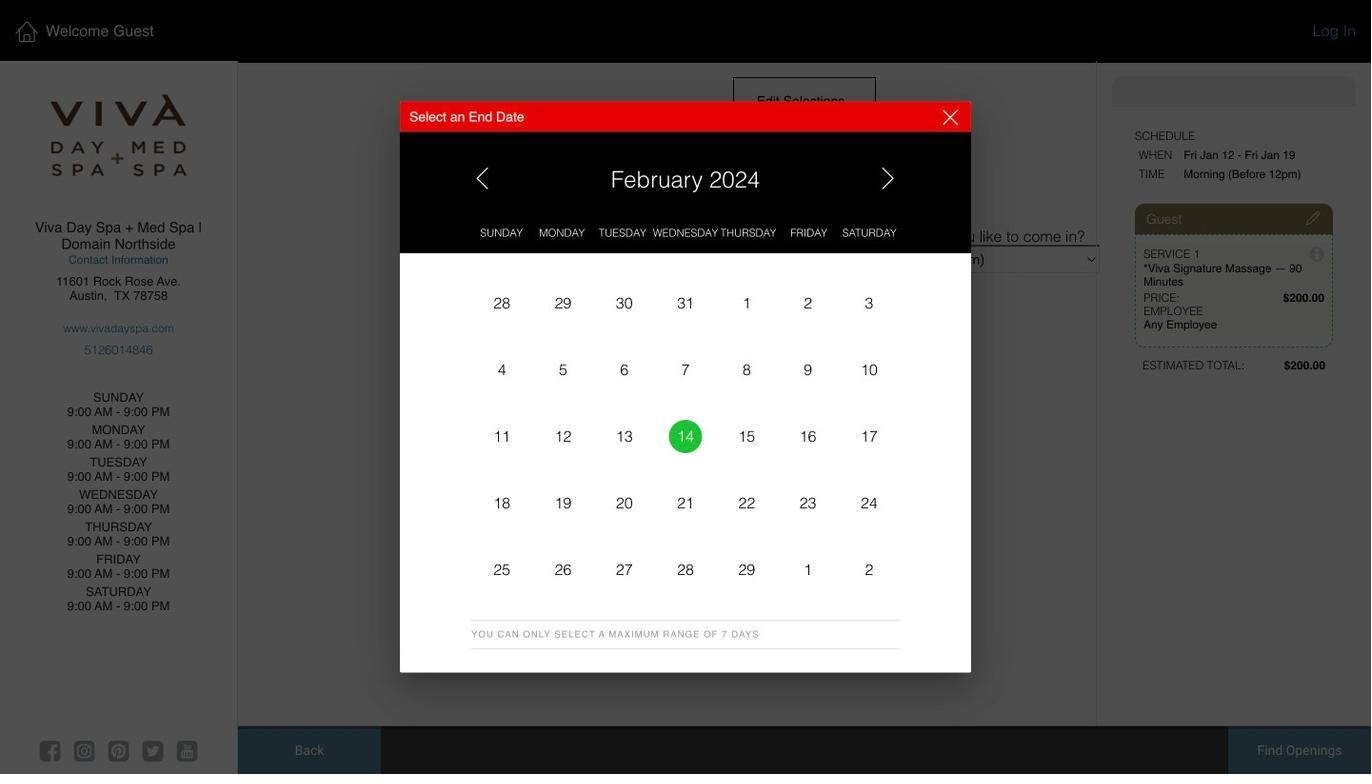 Task type: locate. For each thing, give the bounding box(es) containing it.
edit image
[[1306, 211, 1320, 225]]



